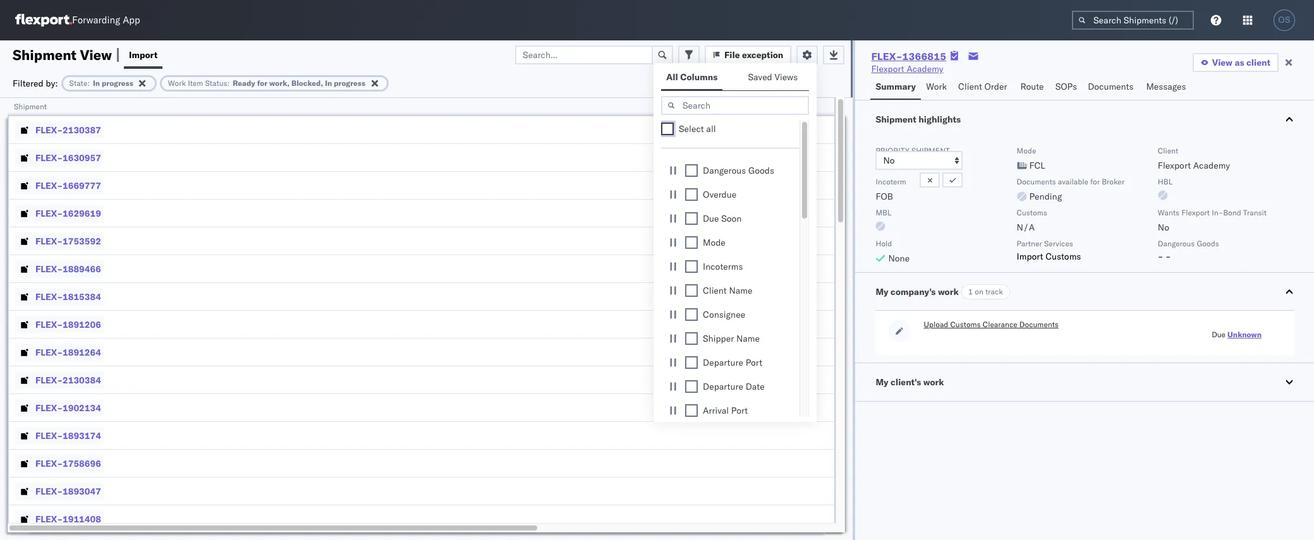 Task type: locate. For each thing, give the bounding box(es) containing it.
client
[[1247, 57, 1271, 68]]

work left 1
[[938, 286, 959, 298]]

0 horizontal spatial mode
[[703, 237, 726, 248]]

due inside upload customs clearance documents due unknown
[[1212, 330, 1226, 339]]

flexport left in-
[[1182, 208, 1210, 217]]

due left soon
[[703, 213, 719, 224]]

name for client name
[[729, 285, 753, 297]]

flex- up the flex-1758696 button
[[35, 430, 63, 442]]

0 vertical spatial import
[[129, 49, 158, 60]]

: left ready
[[227, 78, 230, 88]]

1 vertical spatial port
[[731, 405, 748, 417]]

flex- for 1753592
[[35, 235, 63, 247]]

1 horizontal spatial -
[[1166, 251, 1171, 262]]

flex- up flex-1891264 'button'
[[35, 319, 63, 330]]

academy down 1366815
[[907, 63, 944, 75]]

departure date
[[703, 381, 765, 393]]

import down the app
[[129, 49, 158, 60]]

flex- down flex-1753592 button
[[35, 263, 63, 275]]

order
[[985, 81, 1007, 92]]

arrival
[[703, 405, 729, 417]]

0 vertical spatial customs
[[1017, 208, 1047, 217]]

flex- up flex-1893174 button
[[35, 402, 63, 414]]

flexport inside wants flexport in-bond transit no
[[1182, 208, 1210, 217]]

flex-1815384
[[35, 291, 101, 303]]

2 vertical spatial flexport
[[1182, 208, 1210, 217]]

1 on track
[[968, 287, 1003, 297]]

port for departure port
[[746, 357, 763, 369]]

due soon
[[703, 213, 742, 224]]

progress
[[102, 78, 133, 88], [334, 78, 365, 88]]

mbl
[[876, 208, 892, 217]]

dangerous up the overdue at the top right of page
[[703, 165, 746, 176]]

1 vertical spatial goods
[[1197, 239, 1219, 248]]

1
[[968, 287, 973, 297]]

documents inside button
[[1088, 81, 1134, 92]]

flex- down flex-1630957 "button"
[[35, 180, 63, 191]]

flex- up 'flex-1911408' button
[[35, 486, 63, 497]]

flex- for 1630957
[[35, 152, 63, 163]]

customs inside upload customs clearance documents due unknown
[[951, 320, 981, 329]]

mode up fcl
[[1017, 146, 1036, 156]]

shipment up by:
[[13, 46, 77, 64]]

1 departure from the top
[[703, 357, 743, 369]]

flexport for fob
[[1158, 160, 1191, 171]]

for left the work,
[[257, 78, 268, 88]]

departure down the shipper
[[703, 357, 743, 369]]

in right blocked,
[[325, 78, 332, 88]]

0 vertical spatial shipment
[[13, 46, 77, 64]]

summary
[[876, 81, 916, 92]]

flex- up flexport academy
[[871, 50, 903, 63]]

None checkbox
[[661, 123, 674, 135], [685, 236, 698, 249], [685, 260, 698, 273], [685, 284, 698, 297], [685, 357, 698, 369], [661, 123, 674, 135], [685, 236, 698, 249], [685, 260, 698, 273], [685, 284, 698, 297], [685, 357, 698, 369]]

0 horizontal spatial work
[[168, 78, 186, 88]]

0 horizontal spatial for
[[257, 78, 268, 88]]

2 vertical spatial documents
[[1020, 320, 1059, 329]]

flex- for 1902134
[[35, 402, 63, 414]]

1 horizontal spatial due
[[1212, 330, 1226, 339]]

0 vertical spatial flexport
[[871, 63, 905, 75]]

messages
[[1147, 81, 1186, 92]]

2 my from the top
[[876, 377, 889, 388]]

flex- down flex-1893047 button
[[35, 514, 63, 525]]

select
[[679, 123, 704, 135]]

in-
[[1212, 208, 1223, 217]]

2 vertical spatial customs
[[951, 320, 981, 329]]

flex-1911408 button
[[15, 511, 104, 528]]

1 horizontal spatial work
[[926, 81, 947, 92]]

0 vertical spatial documents
[[1088, 81, 1134, 92]]

flex- for 1629619
[[35, 208, 63, 219]]

1 horizontal spatial in
[[325, 78, 332, 88]]

as
[[1235, 57, 1245, 68]]

documents up shipment highlights 'button'
[[1088, 81, 1134, 92]]

1 vertical spatial import
[[1017, 251, 1044, 262]]

flex- for 2130387
[[35, 124, 63, 136]]

import inside button
[[129, 49, 158, 60]]

flex- down flex-1669777 button
[[35, 208, 63, 219]]

on
[[975, 287, 984, 297]]

work
[[938, 286, 959, 298], [924, 377, 944, 388]]

views
[[775, 71, 798, 83]]

0 horizontal spatial goods
[[749, 165, 775, 176]]

flex-1669777 button
[[15, 177, 104, 194]]

Search... text field
[[515, 45, 653, 64]]

0 horizontal spatial client
[[703, 285, 727, 297]]

documents for documents
[[1088, 81, 1134, 92]]

departure up arrival port
[[703, 381, 743, 393]]

import down partner
[[1017, 251, 1044, 262]]

client inside button
[[959, 81, 982, 92]]

progress right blocked,
[[334, 78, 365, 88]]

shipment button
[[8, 99, 822, 112]]

1 horizontal spatial progress
[[334, 78, 365, 88]]

flex- up flex-1893047 button
[[35, 458, 63, 469]]

0 horizontal spatial dangerous
[[703, 165, 746, 176]]

0 vertical spatial port
[[746, 357, 763, 369]]

flexport inside "client flexport academy incoterm fob"
[[1158, 160, 1191, 171]]

incoterms
[[703, 261, 743, 272]]

1 vertical spatial dangerous
[[1158, 239, 1195, 248]]

0 horizontal spatial in
[[93, 78, 100, 88]]

file exception button
[[705, 45, 792, 64], [705, 45, 792, 64]]

flex-2130384
[[35, 375, 101, 386]]

work down 1366815
[[926, 81, 947, 92]]

1 vertical spatial customs
[[1046, 251, 1081, 262]]

work inside button
[[926, 81, 947, 92]]

view as client
[[1212, 57, 1271, 68]]

work item status : ready for work, blocked, in progress
[[168, 78, 365, 88]]

1 vertical spatial due
[[1212, 330, 1226, 339]]

my for my company's work
[[876, 286, 889, 298]]

flex-
[[871, 50, 903, 63], [35, 124, 63, 136], [35, 152, 63, 163], [35, 180, 63, 191], [35, 208, 63, 219], [35, 235, 63, 247], [35, 263, 63, 275], [35, 291, 63, 303], [35, 319, 63, 330], [35, 347, 63, 358], [35, 375, 63, 386], [35, 402, 63, 414], [35, 430, 63, 442], [35, 458, 63, 469], [35, 486, 63, 497], [35, 514, 63, 525]]

0 vertical spatial name
[[729, 285, 753, 297]]

client for order
[[959, 81, 982, 92]]

flex- for 1893047
[[35, 486, 63, 497]]

flex- up flex-1630957 "button"
[[35, 124, 63, 136]]

0 vertical spatial for
[[257, 78, 268, 88]]

flex- for 1893174
[[35, 430, 63, 442]]

0 vertical spatial due
[[703, 213, 719, 224]]

1 vertical spatial academy
[[1193, 160, 1230, 171]]

-
[[1158, 251, 1164, 262], [1166, 251, 1171, 262]]

dangerous down no
[[1158, 239, 1195, 248]]

my client's work
[[876, 377, 944, 388]]

customs right upload
[[951, 320, 981, 329]]

dangerous inside 'dangerous goods - -'
[[1158, 239, 1195, 248]]

1 vertical spatial name
[[736, 333, 760, 345]]

documents for documents available for broker
[[1017, 177, 1056, 187]]

1902134
[[63, 402, 101, 414]]

transit
[[1243, 208, 1267, 217]]

1 horizontal spatial mode
[[1017, 146, 1036, 156]]

upload
[[924, 320, 949, 329]]

name for shipper name
[[736, 333, 760, 345]]

shipment inside shipment highlights 'button'
[[876, 114, 917, 125]]

1 vertical spatial shipment
[[14, 102, 47, 111]]

: right by:
[[87, 78, 90, 88]]

my inside button
[[876, 377, 889, 388]]

1 vertical spatial for
[[1091, 177, 1100, 187]]

name
[[729, 285, 753, 297], [736, 333, 760, 345]]

mode down due soon on the top right of page
[[703, 237, 726, 248]]

0 vertical spatial client
[[959, 81, 982, 92]]

0 horizontal spatial academy
[[907, 63, 944, 75]]

departure for departure date
[[703, 381, 743, 393]]

messages button
[[1141, 75, 1193, 100]]

1753592
[[63, 235, 101, 247]]

flex- up flex-1669777 button
[[35, 152, 63, 163]]

client inside "client flexport academy incoterm fob"
[[1158, 146, 1179, 156]]

flexport up hbl at right top
[[1158, 160, 1191, 171]]

app
[[123, 14, 140, 26]]

name up "departure port" in the bottom of the page
[[736, 333, 760, 345]]

0 vertical spatial work
[[938, 286, 959, 298]]

columns
[[680, 71, 718, 83]]

documents down fcl
[[1017, 177, 1056, 187]]

my left company's
[[876, 286, 889, 298]]

view
[[80, 46, 112, 64], [1212, 57, 1233, 68]]

shipment for shipment highlights
[[876, 114, 917, 125]]

work left item
[[168, 78, 186, 88]]

mode
[[1017, 146, 1036, 156], [703, 237, 726, 248]]

1 vertical spatial client
[[1158, 146, 1179, 156]]

customs up n/a
[[1017, 208, 1047, 217]]

unknown button
[[1228, 330, 1262, 339]]

port
[[746, 357, 763, 369], [731, 405, 748, 417]]

goods inside 'dangerous goods - -'
[[1197, 239, 1219, 248]]

in
[[93, 78, 100, 88], [325, 78, 332, 88]]

1 vertical spatial work
[[924, 377, 944, 388]]

upload customs clearance documents due unknown
[[924, 320, 1262, 339]]

goods
[[749, 165, 775, 176], [1197, 239, 1219, 248]]

work for work
[[926, 81, 947, 92]]

1 horizontal spatial client
[[959, 81, 982, 92]]

customs n/a
[[1017, 208, 1047, 233]]

forwarding app
[[72, 14, 140, 26]]

2 vertical spatial client
[[703, 285, 727, 297]]

flex-1902134
[[35, 402, 101, 414]]

port for arrival port
[[731, 405, 748, 417]]

flex- inside 'button'
[[35, 347, 63, 358]]

customs down services
[[1046, 251, 1081, 262]]

shipment down filtered
[[14, 102, 47, 111]]

due left unknown button
[[1212, 330, 1226, 339]]

name up consignee
[[729, 285, 753, 297]]

1 horizontal spatial view
[[1212, 57, 1233, 68]]

documents right clearance
[[1020, 320, 1059, 329]]

shipment up priority
[[876, 114, 917, 125]]

client flexport academy incoterm fob
[[876, 146, 1230, 202]]

1 horizontal spatial :
[[227, 78, 230, 88]]

1 horizontal spatial import
[[1017, 251, 1044, 262]]

0 vertical spatial mode
[[1017, 146, 1036, 156]]

status
[[205, 78, 227, 88]]

2 progress from the left
[[334, 78, 365, 88]]

my left client's
[[876, 377, 889, 388]]

0 horizontal spatial due
[[703, 213, 719, 224]]

1 : from the left
[[87, 78, 90, 88]]

all columns
[[666, 71, 718, 83]]

dangerous
[[703, 165, 746, 176], [1158, 239, 1195, 248]]

0 horizontal spatial -
[[1158, 251, 1164, 262]]

view as client button
[[1193, 53, 1279, 72]]

0 vertical spatial departure
[[703, 357, 743, 369]]

partner
[[1017, 239, 1042, 248]]

1 vertical spatial departure
[[703, 381, 743, 393]]

academy up in-
[[1193, 160, 1230, 171]]

1 - from the left
[[1158, 251, 1164, 262]]

arrival port
[[703, 405, 748, 417]]

forwarding
[[72, 14, 120, 26]]

incoterm
[[876, 177, 906, 187]]

port right the "arrival" on the bottom right of page
[[731, 405, 748, 417]]

in right 'state'
[[93, 78, 100, 88]]

clearance
[[983, 320, 1018, 329]]

import button
[[124, 40, 163, 69]]

departure for departure port
[[703, 357, 743, 369]]

state : in progress
[[69, 78, 133, 88]]

client for flexport
[[1158, 146, 1179, 156]]

1 horizontal spatial academy
[[1193, 160, 1230, 171]]

my company's work
[[876, 286, 959, 298]]

client left order
[[959, 81, 982, 92]]

0 horizontal spatial progress
[[102, 78, 133, 88]]

2 : from the left
[[227, 78, 230, 88]]

for
[[257, 78, 268, 88], [1091, 177, 1100, 187]]

2 departure from the top
[[703, 381, 743, 393]]

shipment inside button
[[14, 102, 47, 111]]

1 vertical spatial my
[[876, 377, 889, 388]]

documents button
[[1083, 75, 1141, 100]]

client up hbl at right top
[[1158, 146, 1179, 156]]

0 vertical spatial my
[[876, 286, 889, 298]]

work for my company's work
[[938, 286, 959, 298]]

2 horizontal spatial client
[[1158, 146, 1179, 156]]

1 vertical spatial flexport
[[1158, 160, 1191, 171]]

client down incoterms
[[703, 285, 727, 297]]

view left 'as'
[[1212, 57, 1233, 68]]

2 vertical spatial shipment
[[876, 114, 917, 125]]

0 horizontal spatial :
[[87, 78, 90, 88]]

work right client's
[[924, 377, 944, 388]]

1 horizontal spatial dangerous
[[1158, 239, 1195, 248]]

flexport up summary
[[871, 63, 905, 75]]

sops
[[1056, 81, 1077, 92]]

1 my from the top
[[876, 286, 889, 298]]

1815384
[[63, 291, 101, 303]]

progress down import button
[[102, 78, 133, 88]]

0 vertical spatial dangerous
[[703, 165, 746, 176]]

flex- down flex-1891206 button
[[35, 347, 63, 358]]

all
[[666, 71, 678, 83]]

0 vertical spatial goods
[[749, 165, 775, 176]]

1 vertical spatial mode
[[703, 237, 726, 248]]

work inside button
[[924, 377, 944, 388]]

flex- for 1891264
[[35, 347, 63, 358]]

filtered
[[13, 77, 43, 89]]

flex- up "flex-1902134" button
[[35, 375, 63, 386]]

for left broker
[[1091, 177, 1100, 187]]

saved
[[748, 71, 772, 83]]

flex-1891206 button
[[15, 316, 104, 333]]

shipment
[[13, 46, 77, 64], [14, 102, 47, 111], [876, 114, 917, 125]]

flex- down flex-1629619 button
[[35, 235, 63, 247]]

None checkbox
[[685, 164, 698, 177], [685, 188, 698, 201], [685, 212, 698, 225], [685, 309, 698, 321], [685, 333, 698, 345], [685, 381, 698, 393], [685, 405, 698, 417], [685, 164, 698, 177], [685, 188, 698, 201], [685, 212, 698, 225], [685, 309, 698, 321], [685, 333, 698, 345], [685, 381, 698, 393], [685, 405, 698, 417]]

flexport
[[871, 63, 905, 75], [1158, 160, 1191, 171], [1182, 208, 1210, 217]]

flex- inside "button"
[[35, 152, 63, 163]]

:
[[87, 78, 90, 88], [227, 78, 230, 88]]

0 horizontal spatial import
[[129, 49, 158, 60]]

flex- down flex-1889466 button
[[35, 291, 63, 303]]

dangerous for dangerous goods
[[703, 165, 746, 176]]

port up date
[[746, 357, 763, 369]]

view up "state : in progress"
[[80, 46, 112, 64]]

flex-1891206
[[35, 319, 101, 330]]

customs
[[1017, 208, 1047, 217], [1046, 251, 1081, 262], [951, 320, 981, 329]]

1 vertical spatial documents
[[1017, 177, 1056, 187]]

bond
[[1223, 208, 1241, 217]]

resize handle column header
[[820, 98, 835, 541]]

1 horizontal spatial goods
[[1197, 239, 1219, 248]]

work
[[168, 78, 186, 88], [926, 81, 947, 92]]

0 vertical spatial academy
[[907, 63, 944, 75]]



Task type: describe. For each thing, give the bounding box(es) containing it.
client order button
[[953, 75, 1016, 100]]

state
[[69, 78, 87, 88]]

flex-2130387 button
[[15, 121, 104, 139]]

client order
[[959, 81, 1007, 92]]

work for my client's work
[[924, 377, 944, 388]]

file exception
[[725, 49, 784, 60]]

client's
[[891, 377, 921, 388]]

n/a
[[1017, 222, 1035, 233]]

flex- for 2130384
[[35, 375, 63, 386]]

priority
[[876, 146, 910, 156]]

available
[[1058, 177, 1089, 187]]

route button
[[1016, 75, 1051, 100]]

1366815
[[903, 50, 946, 63]]

flexport. image
[[15, 14, 72, 27]]

flex-1758696 button
[[15, 455, 104, 473]]

file
[[725, 49, 740, 60]]

dangerous goods - -
[[1158, 239, 1219, 262]]

customs inside partner services import customs
[[1046, 251, 1081, 262]]

shipment for shipment view
[[13, 46, 77, 64]]

1 in from the left
[[93, 78, 100, 88]]

flex-1889466 button
[[15, 260, 104, 278]]

flex- for 1669777
[[35, 180, 63, 191]]

1 horizontal spatial for
[[1091, 177, 1100, 187]]

flex- for 1891206
[[35, 319, 63, 330]]

0 horizontal spatial view
[[80, 46, 112, 64]]

shipment highlights button
[[856, 101, 1314, 138]]

shipper name
[[703, 333, 760, 345]]

summary button
[[871, 75, 921, 100]]

flex-1753592 button
[[15, 232, 104, 250]]

1630957
[[63, 152, 101, 163]]

partner services import customs
[[1017, 239, 1081, 262]]

1889466
[[63, 263, 101, 275]]

flex- for 1889466
[[35, 263, 63, 275]]

Search text field
[[661, 96, 809, 115]]

flex-1753592
[[35, 235, 101, 247]]

import inside partner services import customs
[[1017, 251, 1044, 262]]

blocked,
[[291, 78, 323, 88]]

saved views button
[[743, 66, 806, 90]]

work,
[[269, 78, 290, 88]]

flex-1366815 link
[[871, 50, 946, 63]]

flex-1893047 button
[[15, 483, 104, 500]]

flex- for 1366815
[[871, 50, 903, 63]]

flex-1815384 button
[[15, 288, 104, 306]]

flex-1629619
[[35, 208, 101, 219]]

wants flexport in-bond transit no
[[1158, 208, 1267, 233]]

academy inside "client flexport academy incoterm fob"
[[1193, 160, 1230, 171]]

flex- for 1815384
[[35, 291, 63, 303]]

item
[[188, 78, 203, 88]]

view inside "button"
[[1212, 57, 1233, 68]]

wants
[[1158, 208, 1180, 217]]

flex-1911408
[[35, 514, 101, 525]]

all columns button
[[661, 66, 723, 90]]

flex-2130384 button
[[15, 371, 104, 389]]

my for my client's work
[[876, 377, 889, 388]]

flex- for 1911408
[[35, 514, 63, 525]]

shipment highlights
[[876, 114, 961, 125]]

2130387
[[63, 124, 101, 136]]

sops button
[[1051, 75, 1083, 100]]

goods for dangerous goods - -
[[1197, 239, 1219, 248]]

no
[[1158, 222, 1170, 233]]

1893047
[[63, 486, 101, 497]]

1891206
[[63, 319, 101, 330]]

broker
[[1102, 177, 1125, 187]]

client name
[[703, 285, 753, 297]]

work for work item status : ready for work, blocked, in progress
[[168, 78, 186, 88]]

shipment
[[912, 146, 950, 156]]

1 progress from the left
[[102, 78, 133, 88]]

flex-2130387
[[35, 124, 101, 136]]

1629619
[[63, 208, 101, 219]]

all
[[706, 123, 716, 135]]

ready
[[233, 78, 255, 88]]

fcl
[[1030, 160, 1046, 171]]

none
[[889, 253, 910, 264]]

flex-1669777
[[35, 180, 101, 191]]

pending
[[1030, 191, 1062, 202]]

2130384
[[63, 375, 101, 386]]

priority shipment
[[876, 146, 950, 156]]

departure port
[[703, 357, 763, 369]]

consignee
[[703, 309, 745, 321]]

work button
[[921, 75, 953, 100]]

Search Shipments (/) text field
[[1072, 11, 1194, 30]]

hbl
[[1158, 177, 1173, 187]]

services
[[1044, 239, 1073, 248]]

fob
[[876, 191, 893, 202]]

flexport academy link
[[871, 63, 944, 75]]

flex-1758696
[[35, 458, 101, 469]]

1893174
[[63, 430, 101, 442]]

documents inside upload customs clearance documents due unknown
[[1020, 320, 1059, 329]]

flex-1630957 button
[[15, 149, 104, 167]]

flex- for 1758696
[[35, 458, 63, 469]]

shipment for shipment
[[14, 102, 47, 111]]

flex-1891264
[[35, 347, 101, 358]]

company's
[[891, 286, 936, 298]]

2 - from the left
[[1166, 251, 1171, 262]]

unknown
[[1228, 330, 1262, 339]]

track
[[986, 287, 1003, 297]]

os
[[1279, 15, 1291, 25]]

2 in from the left
[[325, 78, 332, 88]]

flex-1893174
[[35, 430, 101, 442]]

overdue
[[703, 189, 737, 200]]

client for name
[[703, 285, 727, 297]]

documents available for broker
[[1017, 177, 1125, 187]]

dangerous for dangerous goods - -
[[1158, 239, 1195, 248]]

flexport for transit
[[1182, 208, 1210, 217]]

goods for dangerous goods
[[749, 165, 775, 176]]

flex-1902134 button
[[15, 399, 104, 417]]

route
[[1021, 81, 1044, 92]]

filtered by:
[[13, 77, 58, 89]]



Task type: vqa. For each thing, say whether or not it's contained in the screenshot.
FLEX-1891206 button
yes



